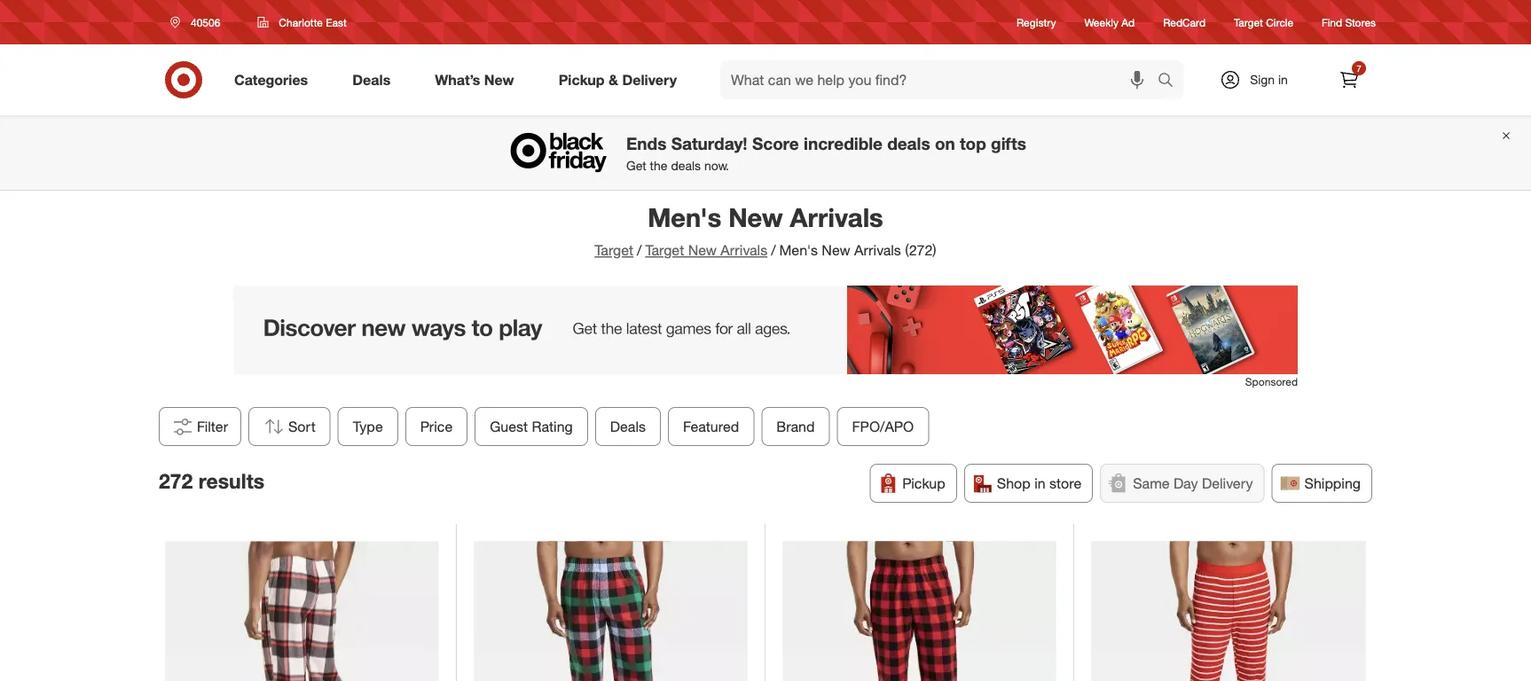 Task type: locate. For each thing, give the bounding box(es) containing it.
deals inside button
[[610, 418, 646, 435]]

weekly ad link
[[1084, 15, 1135, 30]]

deals for deals button
[[610, 418, 646, 435]]

1 horizontal spatial deals
[[610, 418, 646, 435]]

in right sign
[[1278, 72, 1288, 87]]

/ right "target" link on the left
[[637, 242, 642, 259]]

deals for deals link
[[352, 71, 391, 88]]

in left store
[[1034, 475, 1045, 492]]

pickup down fpo/apo button
[[902, 475, 945, 492]]

0 vertical spatial in
[[1278, 72, 1288, 87]]

men's
[[648, 201, 721, 233], [779, 242, 818, 259]]

same
[[1133, 475, 1170, 492]]

delivery right day
[[1202, 475, 1253, 492]]

delivery inside button
[[1202, 475, 1253, 492]]

1 horizontal spatial /
[[771, 242, 776, 259]]

new right what's
[[484, 71, 514, 88]]

men's up advertisement 'region'
[[779, 242, 818, 259]]

in inside button
[[1034, 475, 1045, 492]]

0 vertical spatial deals
[[887, 133, 930, 153]]

charlotte
[[279, 16, 323, 29]]

arrivals
[[790, 201, 883, 233], [721, 242, 767, 259], [854, 242, 901, 259]]

now.
[[704, 158, 729, 173]]

1 vertical spatial deals
[[671, 158, 701, 173]]

men's buffalo check fleece matching family pajama pants - wondershop™ black image
[[165, 542, 439, 681], [165, 542, 439, 681]]

shipping button
[[1272, 464, 1372, 503]]

7 link
[[1330, 60, 1369, 99]]

1 horizontal spatial pickup
[[902, 475, 945, 492]]

pickup for pickup & delivery
[[559, 71, 605, 88]]

pickup button
[[870, 464, 957, 503]]

pickup for pickup
[[902, 475, 945, 492]]

target right "target" link on the left
[[645, 242, 684, 259]]

stores
[[1345, 15, 1376, 29]]

1 vertical spatial men's
[[779, 242, 818, 259]]

0 vertical spatial pickup
[[559, 71, 605, 88]]

score
[[752, 133, 799, 153]]

2 / from the left
[[771, 242, 776, 259]]

what's
[[435, 71, 480, 88]]

1 vertical spatial deals
[[610, 418, 646, 435]]

deals left what's
[[352, 71, 391, 88]]

0 horizontal spatial delivery
[[622, 71, 677, 88]]

new up target new arrivals link
[[728, 201, 783, 233]]

sign in
[[1250, 72, 1288, 87]]

deals left on
[[887, 133, 930, 153]]

incredible
[[804, 133, 883, 153]]

target
[[1234, 15, 1263, 29], [595, 242, 633, 259], [645, 242, 684, 259]]

men's buffalo check fleece matching family pajama pants - wondershop™ green/red/black image
[[474, 542, 747, 681], [474, 542, 747, 681]]

redcard link
[[1163, 15, 1206, 30]]

1 horizontal spatial men's
[[779, 242, 818, 259]]

deals
[[352, 71, 391, 88], [610, 418, 646, 435]]

0 horizontal spatial pickup
[[559, 71, 605, 88]]

arrivals up advertisement 'region'
[[721, 242, 767, 259]]

the
[[650, 158, 667, 173]]

target down get
[[595, 242, 633, 259]]

men's buffalo check fleece matching family pajama pants - wondershop™ red image
[[783, 542, 1056, 681], [783, 542, 1056, 681]]

weekly
[[1084, 15, 1119, 29]]

7
[[1356, 63, 1361, 74]]

sign
[[1250, 72, 1275, 87]]

pickup & delivery link
[[543, 60, 699, 99]]

0 horizontal spatial in
[[1034, 475, 1045, 492]]

delivery for same day delivery
[[1202, 475, 1253, 492]]

pickup left '&'
[[559, 71, 605, 88]]

0 horizontal spatial /
[[637, 242, 642, 259]]

arrivals left (272)
[[854, 242, 901, 259]]

pickup inside button
[[902, 475, 945, 492]]

pickup & delivery
[[559, 71, 677, 88]]

target new arrivals link
[[645, 242, 767, 259]]

fpo/apo button
[[837, 407, 929, 446]]

0 horizontal spatial deals
[[352, 71, 391, 88]]

1 horizontal spatial target
[[645, 242, 684, 259]]

0 vertical spatial delivery
[[622, 71, 677, 88]]

deals right the
[[671, 158, 701, 173]]

/
[[637, 242, 642, 259], [771, 242, 776, 259]]

weekly ad
[[1084, 15, 1135, 29]]

delivery for pickup & delivery
[[622, 71, 677, 88]]

same day delivery
[[1133, 475, 1253, 492]]

gifts
[[991, 133, 1026, 153]]

what's new link
[[420, 60, 536, 99]]

ends
[[626, 133, 667, 153]]

top
[[960, 133, 986, 153]]

1 vertical spatial in
[[1034, 475, 1045, 492]]

type button
[[338, 407, 398, 446]]

deals link
[[337, 60, 413, 99]]

/ right target new arrivals link
[[771, 242, 776, 259]]

get
[[626, 158, 646, 173]]

1 vertical spatial pickup
[[902, 475, 945, 492]]

0 horizontal spatial men's
[[648, 201, 721, 233]]

redcard
[[1163, 15, 1206, 29]]

new
[[484, 71, 514, 88], [728, 201, 783, 233], [688, 242, 717, 259], [822, 242, 850, 259]]

men's up target new arrivals link
[[648, 201, 721, 233]]

pickup
[[559, 71, 605, 88], [902, 475, 945, 492]]

1 horizontal spatial in
[[1278, 72, 1288, 87]]

deals right rating
[[610, 418, 646, 435]]

charlotte east button
[[246, 6, 358, 38]]

1 horizontal spatial delivery
[[1202, 475, 1253, 492]]

in for sign
[[1278, 72, 1288, 87]]

1 horizontal spatial deals
[[887, 133, 930, 153]]

categories
[[234, 71, 308, 88]]

on
[[935, 133, 955, 153]]

target left circle
[[1234, 15, 1263, 29]]

new left (272)
[[822, 242, 850, 259]]

delivery
[[622, 71, 677, 88], [1202, 475, 1253, 492]]

(272)
[[905, 242, 936, 259]]

0 horizontal spatial target
[[595, 242, 633, 259]]

men's striped matching family thermal pajama pants - wondershop™ red image
[[1091, 542, 1366, 681], [1091, 542, 1366, 681]]

shop
[[997, 475, 1030, 492]]

ad
[[1121, 15, 1135, 29]]

1 vertical spatial delivery
[[1202, 475, 1253, 492]]

guest
[[490, 418, 528, 435]]

deals
[[887, 133, 930, 153], [671, 158, 701, 173]]

delivery right '&'
[[622, 71, 677, 88]]

target link
[[595, 242, 633, 259]]

0 vertical spatial deals
[[352, 71, 391, 88]]

filter
[[197, 418, 228, 435]]

in
[[1278, 72, 1288, 87], [1034, 475, 1045, 492]]

target circle
[[1234, 15, 1293, 29]]



Task type: describe. For each thing, give the bounding box(es) containing it.
fpo/apo
[[852, 418, 914, 435]]

price button
[[405, 407, 468, 446]]

price
[[420, 418, 453, 435]]

search button
[[1150, 60, 1192, 103]]

saturday!
[[671, 133, 747, 153]]

rating
[[532, 418, 573, 435]]

find
[[1322, 15, 1342, 29]]

day
[[1174, 475, 1198, 492]]

0 horizontal spatial deals
[[671, 158, 701, 173]]

&
[[609, 71, 618, 88]]

type
[[353, 418, 383, 435]]

search
[[1150, 73, 1192, 90]]

featured button
[[668, 407, 754, 446]]

40506
[[191, 16, 220, 29]]

272 results
[[159, 469, 264, 494]]

store
[[1049, 475, 1081, 492]]

men's new arrivals target / target new arrivals / men's new arrivals (272)
[[595, 201, 936, 259]]

shipping
[[1304, 475, 1361, 492]]

sort button
[[248, 407, 331, 446]]

featured
[[683, 418, 739, 435]]

guest rating
[[490, 418, 573, 435]]

registry link
[[1017, 15, 1056, 30]]

find stores
[[1322, 15, 1376, 29]]

1 / from the left
[[637, 242, 642, 259]]

arrivals down ends saturday! score incredible deals on top gifts get the deals now.
[[790, 201, 883, 233]]

sponsored
[[1245, 375, 1298, 388]]

circle
[[1266, 15, 1293, 29]]

shop in store button
[[964, 464, 1093, 503]]

deals button
[[595, 407, 661, 446]]

find stores link
[[1322, 15, 1376, 30]]

charlotte east
[[279, 16, 347, 29]]

categories link
[[219, 60, 330, 99]]

2 horizontal spatial target
[[1234, 15, 1263, 29]]

40506 button
[[159, 6, 239, 38]]

guest rating button
[[475, 407, 588, 446]]

sign in link
[[1205, 60, 1315, 99]]

272
[[159, 469, 193, 494]]

in for shop
[[1034, 475, 1045, 492]]

sort
[[288, 418, 316, 435]]

advertisement region
[[233, 285, 1298, 374]]

shop in store
[[997, 475, 1081, 492]]

brand
[[777, 418, 815, 435]]

results
[[198, 469, 264, 494]]

brand button
[[761, 407, 830, 446]]

target circle link
[[1234, 15, 1293, 30]]

same day delivery button
[[1100, 464, 1265, 503]]

registry
[[1017, 15, 1056, 29]]

filter button
[[159, 407, 241, 446]]

what's new
[[435, 71, 514, 88]]

What can we help you find? suggestions appear below search field
[[720, 60, 1162, 99]]

0 vertical spatial men's
[[648, 201, 721, 233]]

east
[[326, 16, 347, 29]]

ends saturday! score incredible deals on top gifts get the deals now.
[[626, 133, 1026, 173]]

new down the now.
[[688, 242, 717, 259]]



Task type: vqa. For each thing, say whether or not it's contained in the screenshot.
Artificial Christmas Greenery on the bottom right of the page
no



